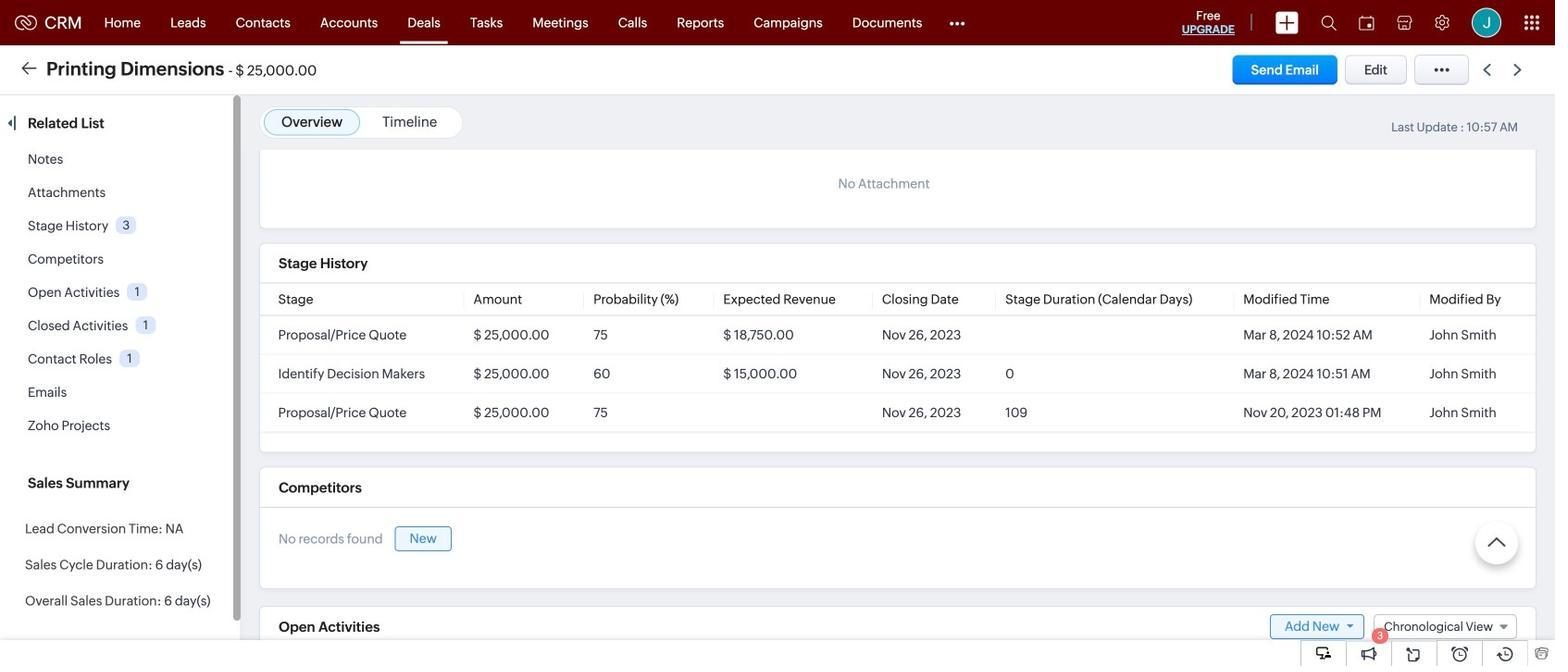 Task type: locate. For each thing, give the bounding box(es) containing it.
search image
[[1321, 15, 1337, 31]]

calendar image
[[1359, 15, 1375, 30]]

previous record image
[[1483, 64, 1492, 76]]

None field
[[1374, 615, 1517, 640]]

Other Modules field
[[937, 8, 977, 37]]

search element
[[1310, 0, 1348, 45]]

create menu image
[[1276, 12, 1299, 34]]



Task type: vqa. For each thing, say whether or not it's contained in the screenshot.
the Time
no



Task type: describe. For each thing, give the bounding box(es) containing it.
profile element
[[1461, 0, 1513, 45]]

next record image
[[1514, 64, 1526, 76]]

profile image
[[1472, 8, 1502, 37]]

logo image
[[15, 15, 37, 30]]

create menu element
[[1265, 0, 1310, 45]]



